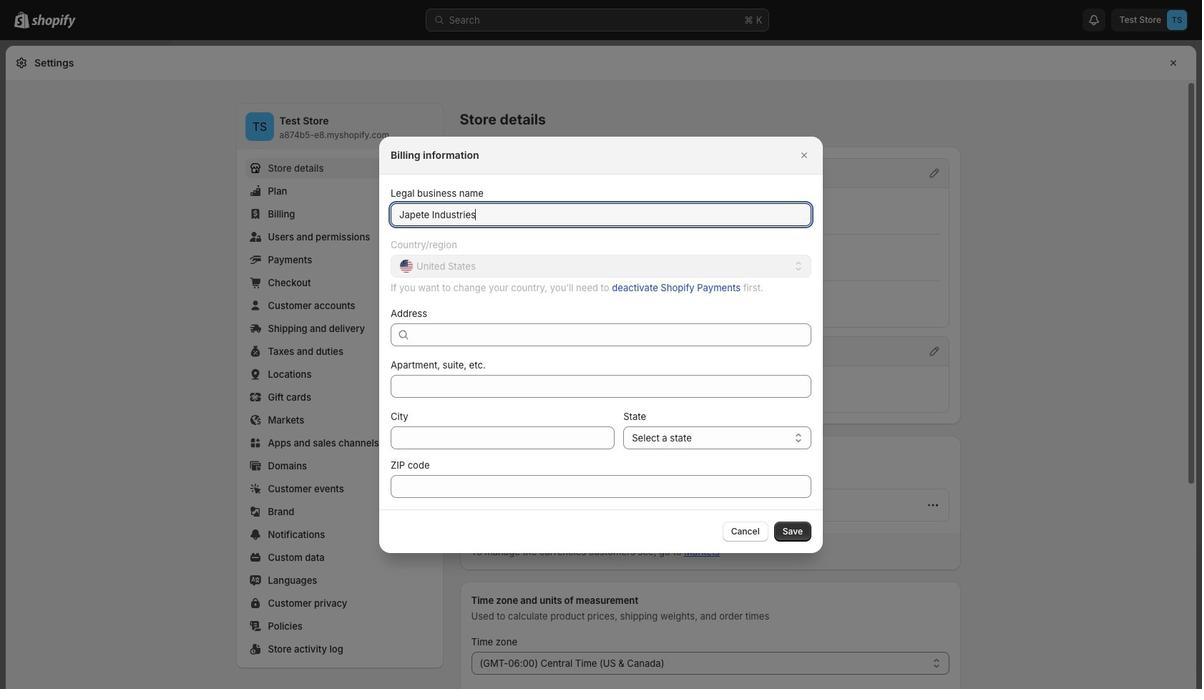 Task type: locate. For each thing, give the bounding box(es) containing it.
test store image
[[245, 112, 274, 141]]

None text field
[[391, 203, 811, 226], [414, 323, 811, 346], [391, 375, 811, 397], [391, 426, 615, 449], [391, 475, 811, 498], [391, 203, 811, 226], [414, 323, 811, 346], [391, 375, 811, 397], [391, 426, 615, 449], [391, 475, 811, 498]]

settings dialog
[[6, 46, 1196, 689]]

dialog
[[0, 136, 1202, 553]]



Task type: describe. For each thing, give the bounding box(es) containing it.
shop settings menu element
[[236, 104, 443, 668]]

shopify image
[[31, 14, 76, 29]]

united states image
[[398, 259, 415, 272]]



